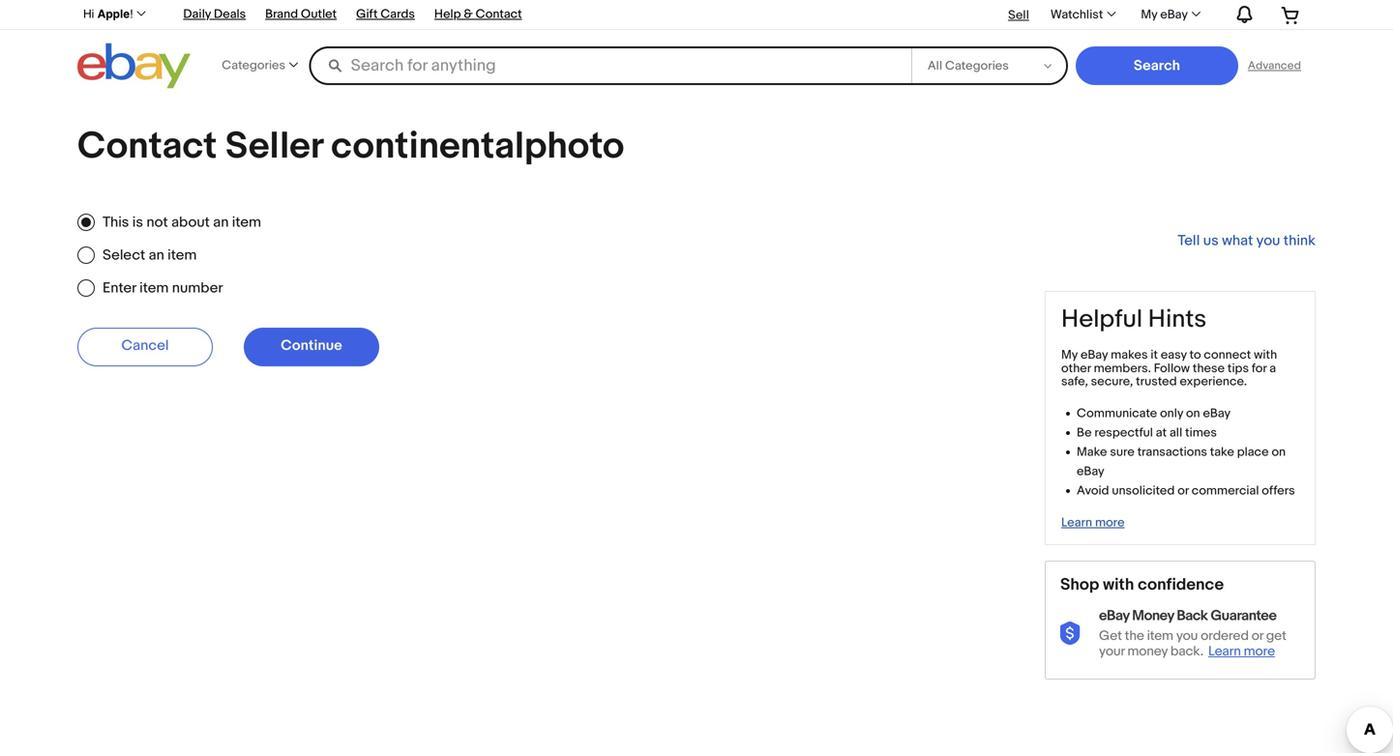 Task type: vqa. For each thing, say whether or not it's contained in the screenshot.
Free within the $79.99 WAS: $99.99 FREE SHIPPING 376 SOLD
no



Task type: describe. For each thing, give the bounding box(es) containing it.
sure
[[1110, 445, 1135, 460]]

!
[[130, 7, 133, 21]]

sell link
[[1000, 8, 1038, 23]]

ebay up get
[[1099, 608, 1130, 625]]

learn for the right learn more link
[[1209, 644, 1241, 661]]

other
[[1062, 361, 1091, 376]]

help & contact link
[[434, 4, 522, 27]]

categories
[[222, 58, 286, 73]]

enter item number
[[103, 280, 223, 297]]

only
[[1160, 406, 1184, 421]]

you for item
[[1177, 629, 1198, 645]]

continentalphoto
[[331, 124, 625, 169]]

these
[[1193, 361, 1225, 376]]

money
[[1132, 608, 1174, 625]]

tell
[[1178, 232, 1200, 250]]

hints
[[1149, 305, 1207, 335]]

back.
[[1171, 644, 1204, 661]]

my for my ebay makes it easy to connect with other members. follow these tips for a safe, secure, trusted experience.
[[1062, 348, 1078, 363]]

daily deals link
[[183, 4, 246, 27]]

brand outlet
[[265, 7, 337, 22]]

ebay up times
[[1203, 406, 1231, 421]]

trusted
[[1136, 375, 1177, 390]]

secure,
[[1091, 375, 1134, 390]]

1 vertical spatial learn more
[[1209, 644, 1275, 661]]

contact inside account 'navigation'
[[476, 7, 522, 22]]

advanced
[[1248, 59, 1302, 73]]

item down this is not about an item
[[168, 247, 197, 264]]

about
[[171, 214, 210, 231]]

what
[[1222, 232, 1254, 250]]

money
[[1128, 644, 1168, 661]]

times
[[1186, 426, 1217, 441]]

item inside get the item you ordered or get your money back.
[[1147, 629, 1174, 645]]

a
[[1270, 361, 1277, 376]]

select
[[103, 247, 145, 264]]

the
[[1125, 629, 1145, 645]]

shop
[[1061, 575, 1100, 595]]

gift cards
[[356, 7, 415, 22]]

deals
[[214, 7, 246, 22]]

ebay money back guarantee
[[1099, 608, 1277, 625]]

notifications image
[[1233, 5, 1255, 24]]

contact seller continentalphoto
[[77, 124, 625, 169]]

sell
[[1008, 8, 1030, 23]]

experience.
[[1180, 375, 1247, 390]]

outlet
[[301, 7, 337, 22]]

0 vertical spatial more
[[1095, 516, 1125, 531]]

my ebay link
[[1131, 4, 1210, 27]]

place
[[1238, 445, 1269, 460]]

commercial
[[1192, 484, 1259, 499]]

gift cards link
[[356, 4, 415, 27]]

hi
[[83, 7, 94, 21]]

&
[[464, 7, 473, 22]]

helpful hints
[[1062, 305, 1207, 335]]

get
[[1267, 629, 1287, 645]]

number
[[172, 280, 223, 297]]

avoid
[[1077, 484, 1110, 499]]

item right about
[[232, 214, 261, 231]]

continue link
[[244, 328, 379, 367]]

select an item
[[103, 247, 197, 264]]

seller
[[225, 124, 323, 169]]

transactions
[[1138, 445, 1208, 460]]

to
[[1190, 348, 1201, 363]]

for
[[1252, 361, 1267, 376]]

unsolicited
[[1112, 484, 1175, 499]]

1 vertical spatial more
[[1244, 644, 1275, 661]]

tell us what you think link
[[1178, 232, 1316, 250]]

not
[[146, 214, 168, 231]]

watchlist link
[[1040, 4, 1125, 27]]

ebay inside my ebay makes it easy to connect with other members. follow these tips for a safe, secure, trusted experience.
[[1081, 348, 1108, 363]]

brand
[[265, 7, 298, 22]]

help
[[434, 7, 461, 22]]

or inside the communicate only on ebay be respectful at all times make sure transactions take place on ebay avoid unsolicited or commercial offers
[[1178, 484, 1189, 499]]

follow
[[1154, 361, 1190, 376]]

this is not about an item
[[103, 214, 261, 231]]

ebay home image
[[77, 43, 191, 89]]



Task type: locate. For each thing, give the bounding box(es) containing it.
ordered
[[1201, 629, 1249, 645]]

ebay up secure,
[[1081, 348, 1108, 363]]

1 vertical spatial learn
[[1209, 644, 1241, 661]]

0 horizontal spatial more
[[1095, 516, 1125, 531]]

1 horizontal spatial you
[[1257, 232, 1281, 250]]

contact right &
[[476, 7, 522, 22]]

0 horizontal spatial with
[[1103, 575, 1135, 595]]

your
[[1099, 644, 1125, 661]]

make
[[1077, 445, 1108, 460]]

communicate only on ebay be respectful at all times make sure transactions take place on ebay avoid unsolicited or commercial offers
[[1077, 406, 1295, 499]]

0 horizontal spatial learn
[[1062, 516, 1093, 531]]

0 vertical spatial with
[[1254, 348, 1278, 363]]

on up times
[[1186, 406, 1201, 421]]

cancel link
[[77, 328, 213, 367]]

take
[[1210, 445, 1235, 460]]

respectful
[[1095, 426, 1153, 441]]

offers
[[1262, 484, 1295, 499]]

1 horizontal spatial more
[[1244, 644, 1275, 661]]

or
[[1178, 484, 1189, 499], [1252, 629, 1264, 645]]

0 vertical spatial learn more link
[[1062, 516, 1125, 531]]

daily deals
[[183, 7, 246, 22]]

an right about
[[213, 214, 229, 231]]

makes
[[1111, 348, 1148, 363]]

you right what
[[1257, 232, 1281, 250]]

None submit
[[1076, 46, 1239, 85]]

helpful
[[1062, 305, 1143, 335]]

0 vertical spatial learn
[[1062, 516, 1093, 531]]

learn more
[[1062, 516, 1125, 531], [1209, 644, 1275, 661]]

my up safe,
[[1062, 348, 1078, 363]]

my ebay makes it easy to connect with other members. follow these tips for a safe, secure, trusted experience.
[[1062, 348, 1278, 390]]

1 horizontal spatial learn more
[[1209, 644, 1275, 661]]

1 horizontal spatial an
[[213, 214, 229, 231]]

learn more down guarantee
[[1209, 644, 1275, 661]]

1 horizontal spatial learn more link
[[1209, 644, 1280, 661]]

0 horizontal spatial learn more link
[[1062, 516, 1125, 531]]

1 vertical spatial my
[[1062, 348, 1078, 363]]

or left get
[[1252, 629, 1264, 645]]

help & contact
[[434, 7, 522, 22]]

0 vertical spatial my
[[1141, 7, 1158, 22]]

learn for the leftmost learn more link
[[1062, 516, 1093, 531]]

it
[[1151, 348, 1158, 363]]

my inside my ebay makes it easy to connect with other members. follow these tips for a safe, secure, trusted experience.
[[1062, 348, 1078, 363]]

1 vertical spatial you
[[1177, 629, 1198, 645]]

us
[[1204, 232, 1219, 250]]

1 horizontal spatial contact
[[476, 7, 522, 22]]

all
[[1170, 426, 1183, 441]]

members.
[[1094, 361, 1151, 376]]

Search for anything text field
[[312, 48, 908, 83]]

get the item you ordered or get your money back.
[[1099, 629, 1287, 661]]

1 vertical spatial with
[[1103, 575, 1135, 595]]

ebay inside account 'navigation'
[[1161, 7, 1188, 22]]

0 vertical spatial contact
[[476, 7, 522, 22]]

continue
[[281, 337, 342, 355]]

0 horizontal spatial contact
[[77, 124, 217, 169]]

think
[[1284, 232, 1316, 250]]

on right place
[[1272, 445, 1286, 460]]

0 vertical spatial or
[[1178, 484, 1189, 499]]

banner containing daily deals
[[73, 0, 1316, 94]]

you down ebay money back guarantee
[[1177, 629, 1198, 645]]

with
[[1254, 348, 1278, 363], [1103, 575, 1135, 595]]

1 vertical spatial or
[[1252, 629, 1264, 645]]

with details__icon image
[[1061, 622, 1084, 645]]

my inside account 'navigation'
[[1141, 7, 1158, 22]]

learn more link down avoid
[[1062, 516, 1125, 531]]

this
[[103, 214, 129, 231]]

easy
[[1161, 348, 1187, 363]]

0 horizontal spatial you
[[1177, 629, 1198, 645]]

1 horizontal spatial on
[[1272, 445, 1286, 460]]

connect
[[1204, 348, 1252, 363]]

0 horizontal spatial or
[[1178, 484, 1189, 499]]

ebay
[[1161, 7, 1188, 22], [1081, 348, 1108, 363], [1203, 406, 1231, 421], [1077, 465, 1105, 480], [1099, 608, 1130, 625]]

my right watchlist link
[[1141, 7, 1158, 22]]

ebay left notifications image
[[1161, 7, 1188, 22]]

my ebay
[[1141, 7, 1188, 22]]

is
[[132, 214, 143, 231]]

none submit inside 'banner'
[[1076, 46, 1239, 85]]

learn more link
[[1062, 516, 1125, 531], [1209, 644, 1280, 661]]

item down money
[[1147, 629, 1174, 645]]

item down select an item
[[139, 280, 169, 297]]

0 vertical spatial an
[[213, 214, 229, 231]]

my for my ebay
[[1141, 7, 1158, 22]]

an
[[213, 214, 229, 231], [149, 247, 164, 264]]

confidence
[[1138, 575, 1224, 595]]

shop with confidence
[[1061, 575, 1224, 595]]

tips
[[1228, 361, 1249, 376]]

your shopping cart image
[[1280, 5, 1303, 24]]

be
[[1077, 426, 1092, 441]]

1 horizontal spatial with
[[1254, 348, 1278, 363]]

you for what
[[1257, 232, 1281, 250]]

categories button
[[216, 45, 304, 87]]

0 horizontal spatial learn more
[[1062, 516, 1125, 531]]

communicate
[[1077, 406, 1158, 421]]

0 horizontal spatial an
[[149, 247, 164, 264]]

you
[[1257, 232, 1281, 250], [1177, 629, 1198, 645]]

banner
[[73, 0, 1316, 94]]

gift
[[356, 7, 378, 22]]

more
[[1095, 516, 1125, 531], [1244, 644, 1275, 661]]

learn right back.
[[1209, 644, 1241, 661]]

enter
[[103, 280, 136, 297]]

guarantee
[[1211, 608, 1277, 625]]

1 horizontal spatial my
[[1141, 7, 1158, 22]]

watchlist
[[1051, 7, 1104, 22]]

or inside get the item you ordered or get your money back.
[[1252, 629, 1264, 645]]

item
[[232, 214, 261, 231], [168, 247, 197, 264], [139, 280, 169, 297], [1147, 629, 1174, 645]]

brand outlet link
[[265, 4, 337, 27]]

1 vertical spatial contact
[[77, 124, 217, 169]]

cards
[[381, 7, 415, 22]]

at
[[1156, 426, 1167, 441]]

contact up "is"
[[77, 124, 217, 169]]

an right select
[[149, 247, 164, 264]]

contact
[[476, 7, 522, 22], [77, 124, 217, 169]]

learn more link down guarantee
[[1209, 644, 1280, 661]]

learn
[[1062, 516, 1093, 531], [1209, 644, 1241, 661]]

hi apple !
[[83, 7, 133, 21]]

you inside get the item you ordered or get your money back.
[[1177, 629, 1198, 645]]

1 vertical spatial an
[[149, 247, 164, 264]]

more down avoid
[[1095, 516, 1125, 531]]

tell us what you think
[[1178, 232, 1316, 250]]

or right unsolicited
[[1178, 484, 1189, 499]]

learn down avoid
[[1062, 516, 1093, 531]]

1 horizontal spatial learn
[[1209, 644, 1241, 661]]

get
[[1099, 629, 1122, 645]]

cancel
[[121, 337, 169, 355]]

advanced link
[[1239, 46, 1311, 85]]

1 vertical spatial on
[[1272, 445, 1286, 460]]

with right tips
[[1254, 348, 1278, 363]]

more down guarantee
[[1244, 644, 1275, 661]]

ebay down make
[[1077, 465, 1105, 480]]

0 vertical spatial learn more
[[1062, 516, 1125, 531]]

0 vertical spatial you
[[1257, 232, 1281, 250]]

1 vertical spatial learn more link
[[1209, 644, 1280, 661]]

learn more down avoid
[[1062, 516, 1125, 531]]

apple
[[97, 7, 130, 21]]

back
[[1177, 608, 1208, 625]]

0 horizontal spatial my
[[1062, 348, 1078, 363]]

account navigation
[[73, 0, 1316, 30]]

with right shop
[[1103, 575, 1135, 595]]

0 vertical spatial on
[[1186, 406, 1201, 421]]

0 horizontal spatial on
[[1186, 406, 1201, 421]]

with inside my ebay makes it easy to connect with other members. follow these tips for a safe, secure, trusted experience.
[[1254, 348, 1278, 363]]

daily
[[183, 7, 211, 22]]

my
[[1141, 7, 1158, 22], [1062, 348, 1078, 363]]

safe,
[[1062, 375, 1089, 390]]

1 horizontal spatial or
[[1252, 629, 1264, 645]]



